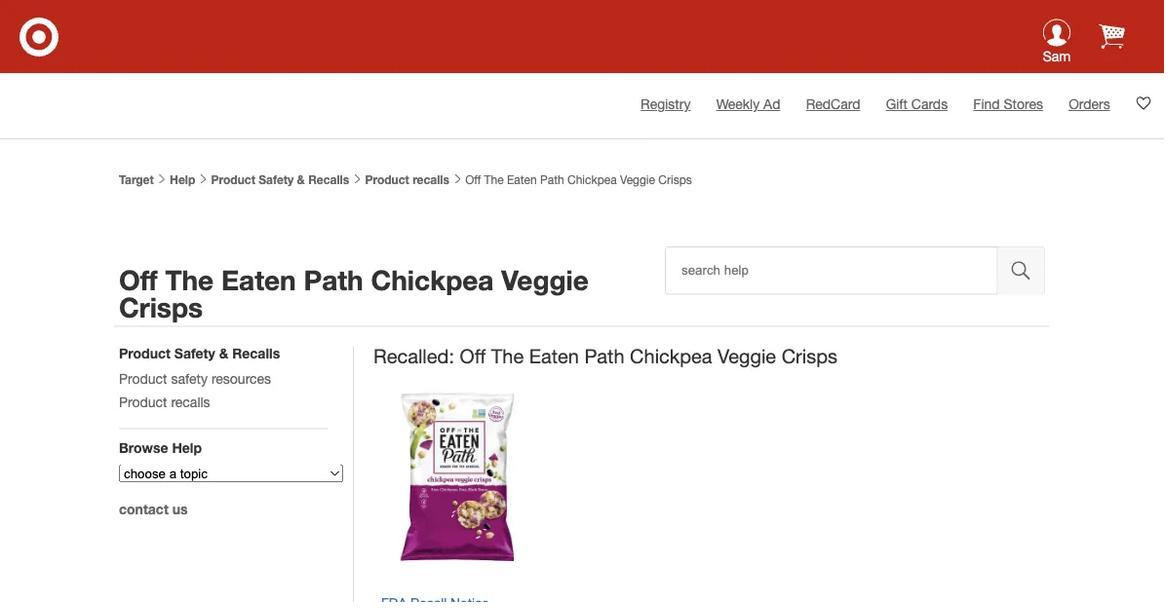 Task type: describe. For each thing, give the bounding box(es) containing it.
browse
[[119, 440, 168, 456]]

orders link
[[1069, 96, 1110, 112]]

contact us
[[119, 501, 188, 517]]

contact
[[119, 501, 168, 517]]

stores
[[1004, 96, 1043, 112]]

registry
[[641, 96, 691, 112]]

target link
[[119, 173, 154, 187]]

navigation containing product safety & recalls
[[119, 345, 343, 602]]

0 vertical spatial recalls
[[413, 173, 449, 187]]

gift
[[886, 96, 908, 112]]

search help text field
[[665, 247, 998, 295]]

0 vertical spatial eaten
[[507, 173, 537, 187]]

weekly ad
[[716, 96, 780, 112]]

path inside 'off the eaten path chickpea veggie crisps'
[[304, 263, 363, 296]]

product safety & recalls product safety resources product recalls
[[119, 345, 280, 410]]

2 vertical spatial eaten
[[529, 345, 579, 368]]

favorites image
[[1136, 96, 1151, 111]]

safety for product safety & recalls
[[259, 173, 294, 187]]

recalls for product safety & recalls product safety resources product recalls
[[232, 345, 280, 361]]

recalls inside product safety & recalls product safety resources product recalls
[[171, 394, 210, 410]]

redcard link
[[806, 96, 860, 112]]

ad
[[763, 96, 780, 112]]

orders
[[1069, 96, 1110, 112]]

product safety resources link
[[119, 370, 271, 387]]

2 vertical spatial the
[[491, 345, 524, 368]]

0 vertical spatial chickpea
[[567, 173, 617, 187]]

sam
[[1043, 48, 1071, 64]]

registry link
[[641, 96, 691, 112]]

sam link
[[1028, 19, 1086, 74]]

browse help
[[119, 440, 202, 456]]

0 vertical spatial off
[[465, 173, 481, 187]]

help inside navigation
[[172, 440, 202, 456]]

veggie inside 'off the eaten path chickpea veggie crisps'
[[501, 263, 589, 296]]

recalls for product safety & recalls
[[308, 173, 349, 187]]

eaten inside 'off the eaten path chickpea veggie crisps'
[[221, 263, 296, 296]]

1 horizontal spatial crisps
[[658, 173, 692, 187]]

1 horizontal spatial path
[[540, 173, 564, 187]]

product safety & recalls link
[[211, 173, 349, 187]]

gift cards
[[886, 96, 948, 112]]

target.com home image
[[19, 18, 58, 57]]

recalled:
[[373, 345, 454, 368]]

find
[[973, 96, 1000, 112]]



Task type: locate. For each thing, give the bounding box(es) containing it.
1 horizontal spatial chickpea
[[567, 173, 617, 187]]

chickpea inside 'off the eaten path chickpea veggie crisps'
[[371, 263, 494, 296]]

0 horizontal spatial crisps
[[119, 291, 203, 323]]

2 horizontal spatial chickpea
[[630, 345, 712, 368]]

redcard
[[806, 96, 860, 112]]

1 vertical spatial off the eaten path chickpea veggie crisps
[[119, 263, 589, 323]]

crisps up safety
[[119, 291, 203, 323]]

safety right help link
[[259, 173, 294, 187]]

safety up product safety resources link
[[174, 345, 215, 361]]

us
[[172, 501, 188, 517]]

veggie
[[620, 173, 655, 187], [501, 263, 589, 296], [718, 345, 776, 368]]

0 horizontal spatial safety
[[174, 345, 215, 361]]

1 vertical spatial product recalls link
[[119, 394, 210, 410]]

help link
[[170, 173, 195, 187]]

1 vertical spatial crisps
[[119, 291, 203, 323]]

recalls
[[413, 173, 449, 187], [171, 394, 210, 410]]

safety
[[171, 370, 208, 387]]

recalls up resources
[[232, 345, 280, 361]]

the inside 'off the eaten path chickpea veggie crisps'
[[165, 263, 214, 296]]

1 vertical spatial off
[[119, 263, 158, 296]]

1 vertical spatial chickpea
[[371, 263, 494, 296]]

help right target link at the left of page
[[170, 173, 195, 187]]

1 vertical spatial path
[[304, 263, 363, 296]]

0 horizontal spatial recalls
[[171, 394, 210, 410]]

crisps
[[658, 173, 692, 187], [119, 291, 203, 323], [782, 345, 837, 368]]

off the eaten path chickpea veggie crisps image
[[373, 393, 541, 561]]

gift cards link
[[886, 96, 948, 112]]

0 vertical spatial product recalls link
[[362, 173, 449, 187]]

0 vertical spatial the
[[484, 173, 504, 187]]

& for product safety & recalls
[[297, 173, 305, 187]]

safety inside product safety & recalls product safety resources product recalls
[[174, 345, 215, 361]]

1 vertical spatial safety
[[174, 345, 215, 361]]

icon image
[[1043, 19, 1071, 47]]

1 horizontal spatial veggie
[[620, 173, 655, 187]]

find stores
[[973, 96, 1043, 112]]

& inside product safety & recalls product safety resources product recalls
[[219, 345, 228, 361]]

0 vertical spatial &
[[297, 173, 305, 187]]

1 vertical spatial recalls
[[232, 345, 280, 361]]

help right browse
[[172, 440, 202, 456]]

1 horizontal spatial &
[[297, 173, 305, 187]]

chickpea
[[567, 173, 617, 187], [371, 263, 494, 296], [630, 345, 712, 368]]

2 horizontal spatial veggie
[[718, 345, 776, 368]]

weekly
[[716, 96, 760, 112]]

1 vertical spatial help
[[172, 440, 202, 456]]

help
[[170, 173, 195, 187], [172, 440, 202, 456]]

off the eaten path chickpea veggie crisps
[[462, 173, 692, 187], [119, 263, 589, 323]]

1 horizontal spatial safety
[[259, 173, 294, 187]]

eaten
[[507, 173, 537, 187], [221, 263, 296, 296], [529, 345, 579, 368]]

resources
[[211, 370, 271, 387]]

1 vertical spatial eaten
[[221, 263, 296, 296]]

the
[[484, 173, 504, 187], [165, 263, 214, 296], [491, 345, 524, 368]]

2 horizontal spatial path
[[584, 345, 624, 368]]

path
[[540, 173, 564, 187], [304, 263, 363, 296], [584, 345, 624, 368]]

0 vertical spatial path
[[540, 173, 564, 187]]

& for product safety & recalls product safety resources product recalls
[[219, 345, 228, 361]]

find stores link
[[973, 96, 1043, 112]]

0 vertical spatial off the eaten path chickpea veggie crisps
[[462, 173, 692, 187]]

0 horizontal spatial path
[[304, 263, 363, 296]]

0 vertical spatial crisps
[[658, 173, 692, 187]]

crisps inside 'off the eaten path chickpea veggie crisps'
[[119, 291, 203, 323]]

recalled: off the eaten path chickpea veggie crisps
[[373, 345, 837, 368]]

safety
[[259, 173, 294, 187], [174, 345, 215, 361]]

0 horizontal spatial recalls
[[232, 345, 280, 361]]

product for product safety & recalls product safety resources product recalls
[[119, 345, 171, 361]]

product recalls
[[362, 173, 449, 187]]

0 vertical spatial safety
[[259, 173, 294, 187]]

1 vertical spatial veggie
[[501, 263, 589, 296]]

recalls left product recalls
[[308, 173, 349, 187]]

target
[[119, 173, 154, 187]]

0 vertical spatial help
[[170, 173, 195, 187]]

contact us link
[[119, 501, 188, 517]]

0 vertical spatial veggie
[[620, 173, 655, 187]]

None image field
[[998, 247, 1045, 295]]

1 vertical spatial the
[[165, 263, 214, 296]]

0 horizontal spatial &
[[219, 345, 228, 361]]

crisps down 'registry' link
[[658, 173, 692, 187]]

1 horizontal spatial product recalls link
[[362, 173, 449, 187]]

recalls
[[308, 173, 349, 187], [232, 345, 280, 361]]

product safety & recalls
[[211, 173, 349, 187]]

2 vertical spatial off
[[460, 345, 486, 368]]

2 vertical spatial crisps
[[782, 345, 837, 368]]

recalls inside product safety & recalls product safety resources product recalls
[[232, 345, 280, 361]]

product for product recalls
[[365, 173, 409, 187]]

crisps down search help text field
[[782, 345, 837, 368]]

cards
[[911, 96, 948, 112]]

2 vertical spatial path
[[584, 345, 624, 368]]

1 horizontal spatial recalls
[[308, 173, 349, 187]]

0 horizontal spatial veggie
[[501, 263, 589, 296]]

my target.com shopping cart image
[[1099, 23, 1125, 49]]

navigation
[[119, 345, 343, 602]]

1 vertical spatial recalls
[[171, 394, 210, 410]]

safety for product safety & recalls product safety resources product recalls
[[174, 345, 215, 361]]

2 vertical spatial veggie
[[718, 345, 776, 368]]

0 horizontal spatial chickpea
[[371, 263, 494, 296]]

1 horizontal spatial recalls
[[413, 173, 449, 187]]

0 vertical spatial recalls
[[308, 173, 349, 187]]

2 horizontal spatial crisps
[[782, 345, 837, 368]]

off
[[465, 173, 481, 187], [119, 263, 158, 296], [460, 345, 486, 368]]

2 vertical spatial chickpea
[[630, 345, 712, 368]]

product recalls link
[[362, 173, 449, 187], [119, 394, 210, 410]]

product for product safety & recalls
[[211, 173, 255, 187]]

&
[[297, 173, 305, 187], [219, 345, 228, 361]]

product
[[211, 173, 255, 187], [365, 173, 409, 187], [119, 345, 171, 361], [119, 370, 167, 387], [119, 394, 167, 410]]

weekly ad link
[[716, 96, 780, 112]]

1 vertical spatial &
[[219, 345, 228, 361]]

0 horizontal spatial product recalls link
[[119, 394, 210, 410]]



Task type: vqa. For each thing, say whether or not it's contained in the screenshot.
in in We Can Also Attempt To Look Up The Receipt For Store And Online Purchases In Store. Bring The Item And The Method Of Payment Used To Guest Services Within The Return Window Allowed For That Item (Visit
no



